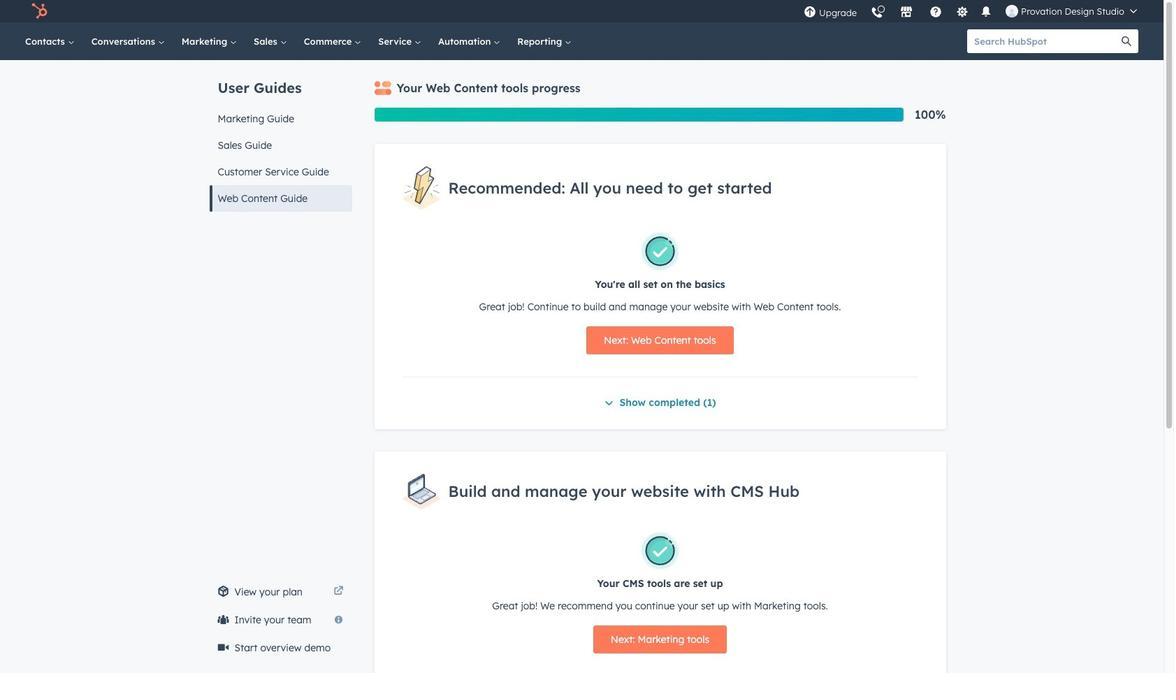 Task type: describe. For each thing, give the bounding box(es) containing it.
james peterson image
[[1006, 5, 1019, 17]]

1 link opens in a new window image from the top
[[334, 584, 344, 601]]

Search HubSpot search field
[[968, 29, 1115, 53]]

2 link opens in a new window image from the top
[[334, 587, 344, 597]]

user guides element
[[209, 60, 352, 212]]



Task type: vqa. For each thing, say whether or not it's contained in the screenshot.
user guides element in the left of the page
yes



Task type: locate. For each thing, give the bounding box(es) containing it.
progress bar
[[374, 108, 904, 122]]

link opens in a new window image
[[334, 584, 344, 601], [334, 587, 344, 597]]

menu
[[797, 0, 1148, 22]]

marketplaces image
[[901, 6, 913, 19]]



